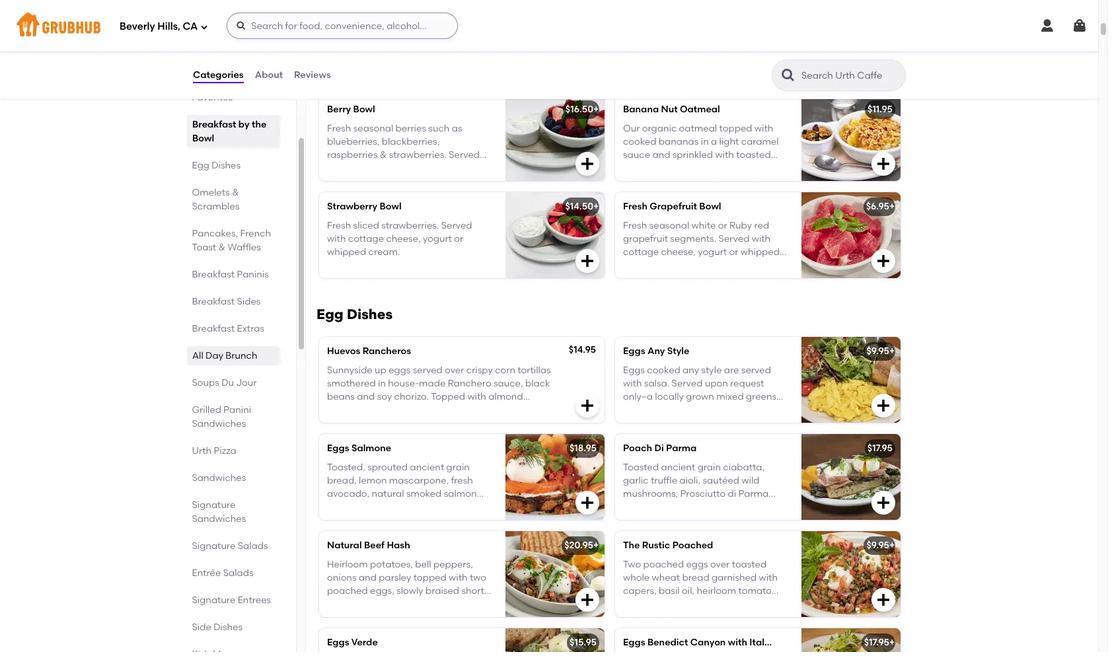 Task type: locate. For each thing, give the bounding box(es) containing it.
0 horizontal spatial milk.
[[413, 52, 434, 64]]

breakfast inside "tab"
[[192, 78, 235, 89]]

1 vertical spatial cooked
[[647, 365, 681, 376]]

cooked inside our organic oatmeal topped with cooked bananas in a light caramel sauce and sprinkled with toasted walnut pieces. served with granola & your choice of milk.
[[623, 136, 657, 147]]

eggs up salsa.
[[623, 365, 645, 376]]

dishes up omelets
[[212, 160, 241, 171]]

salads up entrée salads tab
[[238, 541, 268, 552]]

fresh inside fresh seasonal white or ruby red grapefruit segments. served with cottage cheese, yogurt or whipped cream.
[[623, 220, 647, 231]]

salads
[[238, 541, 268, 552], [224, 568, 254, 579]]

milk. inside our organic oatmeal topped with cooked bananas in a light caramel sauce and sprinkled with toasted walnut pieces. served with granola & your choice of milk.
[[689, 176, 709, 188]]

dishes for 'egg dishes' "tab"
[[212, 160, 241, 171]]

cooked up salsa.
[[647, 365, 681, 376]]

1 horizontal spatial topped
[[719, 123, 752, 134]]

eggs for eggs any style
[[623, 346, 645, 357]]

svg image down $6.95 +
[[876, 253, 892, 269]]

poached down 'onions'
[[327, 586, 368, 597]]

1 vertical spatial cheese,
[[386, 233, 421, 244]]

breakfast for breakfast by the bowl
[[192, 119, 236, 130]]

0 vertical spatial urth
[[360, 39, 380, 50]]

breakfast for breakfast extras
[[192, 323, 235, 334]]

your down raisins,
[[348, 52, 368, 64]]

fresh for fresh grapefruit bowl
[[623, 201, 648, 212]]

panini
[[224, 404, 252, 416]]

cream. inside fresh seasonal berries such as blueberries, blackberries, raspberries & strawberries. served with cottage cheese, yogurt or whipped cream.
[[368, 176, 400, 188]]

0 vertical spatial dishes
[[212, 160, 241, 171]]

cottage down grapefruit
[[623, 247, 659, 258]]

1 vertical spatial cream.
[[368, 247, 400, 258]]

egg dishes
[[192, 160, 241, 171], [317, 306, 393, 323]]

breakfast up breakfast extras on the left of page
[[192, 296, 235, 307]]

topped inside heirloom potatoes, bell peppers, onions and parsley topped with two poached eggs, slowly braised short rib, chopped tomato, basil oil and reggiano parmesan cheese.
[[414, 572, 447, 584]]

huevos rancheros
[[327, 346, 411, 357]]

or
[[454, 163, 463, 174], [718, 220, 727, 231], [454, 233, 463, 244], [729, 247, 739, 258]]

poached inside two poached eggs over toasted whole wheat bread garnished with capers, basil oil, heirloom tomato and red onion.
[[643, 559, 684, 570]]

basil down wheat
[[659, 586, 680, 597]]

entrée salads tab
[[192, 566, 275, 580]]

oatmeal up 'hot'
[[366, 7, 407, 18]]

cream.
[[368, 176, 400, 188], [368, 247, 400, 258], [623, 260, 655, 271]]

dishes
[[212, 160, 241, 171], [347, 306, 393, 323], [214, 622, 243, 633]]

organic down "nut"
[[642, 123, 677, 134]]

+ for eggs cooked any style are served with salsa. served upon request only–a locally grown mixed greens salad dressed with urth vinaigrette and fresh-baked bread.
[[890, 346, 895, 357]]

1 horizontal spatial basil
[[659, 586, 680, 597]]

egg dishes tab
[[192, 159, 275, 173]]

served inside served piping hot with organic raisins, urth granola & brown sugar with your choice of milk.
[[327, 26, 358, 37]]

1 vertical spatial yogurt
[[423, 233, 452, 244]]

signature inside signature salads tab
[[192, 541, 236, 552]]

oatmeal up oatmeal at the top right of the page
[[680, 104, 720, 115]]

0 vertical spatial poached
[[643, 559, 684, 570]]

eggs any style image
[[802, 337, 901, 423]]

svg image down $14.50 +
[[580, 253, 595, 269]]

2 sandwiches from the top
[[192, 473, 246, 484]]

0 vertical spatial egg
[[192, 160, 210, 171]]

0 vertical spatial cottage
[[348, 163, 384, 174]]

signature up entrée
[[192, 541, 236, 552]]

breakfast extras
[[192, 323, 265, 334]]

0 vertical spatial cheese,
[[386, 163, 421, 174]]

cheese,
[[386, 163, 421, 174], [386, 233, 421, 244], [661, 247, 696, 258]]

and down salad
[[623, 418, 641, 429]]

svg image right ca on the top of the page
[[236, 20, 247, 31]]

1 horizontal spatial milk.
[[689, 176, 709, 188]]

served inside fresh sliced strawberries. served with cottage cheese, yogurt or whipped cream.
[[441, 220, 472, 231]]

1 vertical spatial poached
[[327, 586, 368, 597]]

choice down granola
[[370, 52, 400, 64]]

0 horizontal spatial organic
[[429, 26, 464, 37]]

0 horizontal spatial choice
[[370, 52, 400, 64]]

0 horizontal spatial your
[[348, 52, 368, 64]]

eggs inside eggs cooked any style are served with salsa. served upon request only–a locally grown mixed greens salad dressed with urth vinaigrette and fresh-baked bread.
[[623, 365, 645, 376]]

choice
[[370, 52, 400, 64], [645, 176, 675, 188]]

cottage
[[348, 163, 384, 174], [348, 233, 384, 244], [623, 247, 659, 258]]

& inside served piping hot with organic raisins, urth granola & brown sugar with your choice of milk.
[[421, 39, 428, 50]]

0 horizontal spatial basil
[[424, 599, 445, 610]]

breakfast for breakfast sides
[[192, 296, 235, 307]]

signature for signature salads
[[192, 541, 236, 552]]

signature entrees tab
[[192, 594, 275, 607]]

and inside our organic oatmeal topped with cooked bananas in a light caramel sauce and sprinkled with toasted walnut pieces. served with granola & your choice of milk.
[[653, 150, 670, 161]]

upon
[[705, 378, 728, 389]]

$6.95 +
[[866, 201, 895, 212]]

urth up bread.
[[709, 405, 728, 416]]

0 vertical spatial of
[[402, 52, 411, 64]]

whipped inside fresh seasonal white or ruby red grapefruit segments. served with cottage cheese, yogurt or whipped cream.
[[741, 247, 780, 258]]

egg inside "tab"
[[192, 160, 210, 171]]

1 vertical spatial of
[[677, 176, 686, 188]]

vinaigrette
[[731, 405, 779, 416]]

of
[[402, 52, 411, 64], [677, 176, 686, 188]]

2 vertical spatial signature
[[192, 595, 236, 606]]

any
[[648, 346, 665, 357]]

svg image up the $20.95 +
[[580, 495, 595, 511]]

of inside served piping hot with organic raisins, urth granola & brown sugar with your choice of milk.
[[402, 52, 411, 64]]

cottage inside fresh sliced strawberries. served with cottage cheese, yogurt or whipped cream.
[[348, 233, 384, 244]]

fresh inside fresh sliced strawberries. served with cottage cheese, yogurt or whipped cream.
[[327, 220, 351, 231]]

brown
[[430, 39, 458, 50]]

0 horizontal spatial topped
[[414, 572, 447, 584]]

basil inside heirloom potatoes, bell peppers, onions and parsley topped with two poached eggs, slowly braised short rib, chopped tomato, basil oil and reggiano parmesan cheese.
[[424, 599, 445, 610]]

strawberries. down blackberries,
[[389, 150, 447, 161]]

strawberries. inside fresh seasonal berries such as blueberries, blackberries, raspberries & strawberries. served with cottage cheese, yogurt or whipped cream.
[[389, 150, 447, 161]]

0 vertical spatial $17.95
[[868, 443, 893, 454]]

with inside heirloom potatoes, bell peppers, onions and parsley topped with two poached eggs, slowly braised short rib, chopped tomato, basil oil and reggiano parmesan cheese.
[[449, 572, 468, 584]]

urth inside served piping hot with organic raisins, urth granola & brown sugar with your choice of milk.
[[360, 39, 380, 50]]

raspberries
[[327, 150, 378, 161]]

2 vertical spatial yogurt
[[698, 247, 727, 258]]

1 horizontal spatial choice
[[645, 176, 675, 188]]

3 breakfast from the top
[[192, 269, 235, 280]]

signature down sandwiches "tab"
[[192, 500, 236, 511]]

sandwiches up 'signature salads'
[[192, 514, 246, 525]]

0 vertical spatial basil
[[659, 586, 680, 597]]

0 vertical spatial topped
[[719, 123, 752, 134]]

breakfast up day
[[192, 323, 235, 334]]

& up scrambles
[[232, 187, 239, 198]]

sandwiches tab
[[192, 471, 275, 485]]

1 horizontal spatial poached
[[643, 559, 684, 570]]

2 vertical spatial dishes
[[214, 622, 243, 633]]

toasted up garnished
[[732, 559, 767, 570]]

strawberries.
[[389, 150, 447, 161], [382, 220, 439, 231]]

2 $9.95 from the top
[[867, 540, 890, 551]]

fresh
[[327, 123, 351, 134], [623, 201, 648, 212], [327, 220, 351, 231], [623, 220, 647, 231]]

signature up 'side dishes'
[[192, 595, 236, 606]]

1 horizontal spatial of
[[677, 176, 686, 188]]

2 vertical spatial cottage
[[623, 247, 659, 258]]

dishes inside "tab"
[[212, 160, 241, 171]]

fresh for fresh seasonal berries such as blueberries, blackberries, raspberries & strawberries. served with cottage cheese, yogurt or whipped cream.
[[327, 123, 351, 134]]

0 horizontal spatial oatmeal
[[366, 7, 407, 18]]

$14.50 +
[[565, 201, 599, 212]]

red down capers, on the bottom right of the page
[[643, 599, 658, 610]]

0 horizontal spatial red
[[643, 599, 658, 610]]

1 vertical spatial strawberries.
[[382, 220, 439, 231]]

toasted inside our organic oatmeal topped with cooked bananas in a light caramel sauce and sprinkled with toasted walnut pieces. served with granola & your choice of milk.
[[736, 150, 771, 161]]

seasonal inside fresh seasonal white or ruby red grapefruit segments. served with cottage cheese, yogurt or whipped cream.
[[649, 220, 690, 231]]

with inside fresh seasonal white or ruby red grapefruit segments. served with cottage cheese, yogurt or whipped cream.
[[752, 233, 771, 244]]

french
[[241, 228, 271, 239]]

dishes right side
[[214, 622, 243, 633]]

breakfast inside breakfast by the bowl
[[192, 119, 236, 130]]

eggs salmone image
[[506, 434, 605, 520]]

0 horizontal spatial urth
[[192, 445, 212, 457]]

oatmeal
[[679, 123, 717, 134]]

of down granola
[[402, 52, 411, 64]]

egg up omelets
[[192, 160, 210, 171]]

breakfast inside 'tab'
[[192, 323, 235, 334]]

0 vertical spatial signature
[[192, 500, 236, 511]]

whipped inside fresh seasonal berries such as blueberries, blackberries, raspberries & strawberries. served with cottage cheese, yogurt or whipped cream.
[[327, 176, 366, 188]]

svg image
[[236, 20, 247, 31], [580, 156, 595, 172], [876, 156, 892, 172], [580, 253, 595, 269], [876, 253, 892, 269], [580, 398, 595, 414], [580, 495, 595, 511], [876, 592, 892, 608]]

1 horizontal spatial red
[[754, 220, 769, 231]]

grapefruit
[[623, 233, 668, 244]]

2 vertical spatial sandwiches
[[192, 514, 246, 525]]

bowl up white
[[699, 201, 721, 212]]

+ for fresh seasonal white or ruby red grapefruit segments. served with cottage cheese, yogurt or whipped cream.
[[890, 201, 895, 212]]

1 vertical spatial organic
[[642, 123, 677, 134]]

toasted down caramel at the top of page
[[736, 150, 771, 161]]

1 vertical spatial your
[[623, 176, 643, 188]]

2 horizontal spatial urth
[[709, 405, 728, 416]]

1 vertical spatial urth
[[709, 405, 728, 416]]

cream. up "strawberry bowl"
[[368, 176, 400, 188]]

1 $9.95 + from the top
[[867, 346, 895, 357]]

0 vertical spatial choice
[[370, 52, 400, 64]]

1 vertical spatial egg
[[317, 306, 344, 323]]

parsley
[[379, 572, 411, 584]]

sprinkled
[[673, 150, 713, 161]]

breakfast down favorites
[[192, 119, 236, 130]]

1 vertical spatial $9.95
[[867, 540, 890, 551]]

breakfast favorites
[[192, 78, 235, 103]]

0 vertical spatial yogurt
[[423, 163, 452, 174]]

& inside our organic oatmeal topped with cooked bananas in a light caramel sauce and sprinkled with toasted walnut pieces. served with granola & your choice of milk.
[[781, 163, 788, 174]]

breakfast extras tab
[[192, 322, 275, 336]]

served piping hot with organic raisins, urth granola & brown sugar with your choice of milk.
[[327, 26, 486, 64]]

& right granola
[[781, 163, 788, 174]]

svg image up $6.95 +
[[876, 156, 892, 172]]

onions
[[327, 572, 357, 584]]

strawberries. right sliced
[[382, 220, 439, 231]]

strawberry bowl image
[[506, 193, 605, 278]]

0 vertical spatial sandwiches
[[192, 418, 246, 430]]

eggs
[[686, 559, 708, 570]]

& inside fresh seasonal berries such as blueberries, blackberries, raspberries & strawberries. served with cottage cheese, yogurt or whipped cream.
[[380, 150, 387, 161]]

red inside fresh seasonal white or ruby red grapefruit segments. served with cottage cheese, yogurt or whipped cream.
[[754, 220, 769, 231]]

svg image for fresh grapefruit bowl
[[876, 253, 892, 269]]

or inside fresh seasonal berries such as blueberries, blackberries, raspberries & strawberries. served with cottage cheese, yogurt or whipped cream.
[[454, 163, 463, 174]]

0 vertical spatial toasted
[[736, 150, 771, 161]]

0 horizontal spatial egg
[[192, 160, 210, 171]]

oatmeal
[[366, 7, 407, 18], [680, 104, 720, 115]]

1 vertical spatial salads
[[224, 568, 254, 579]]

choice inside served piping hot with organic raisins, urth granola & brown sugar with your choice of milk.
[[370, 52, 400, 64]]

0 vertical spatial organic
[[429, 26, 464, 37]]

cooked up sauce
[[623, 136, 657, 147]]

dishes up huevos rancheros
[[347, 306, 393, 323]]

1 horizontal spatial oatmeal
[[680, 104, 720, 115]]

side
[[192, 622, 212, 633]]

3 signature from the top
[[192, 595, 236, 606]]

organic up brown
[[429, 26, 464, 37]]

banana nut oatmeal
[[623, 104, 720, 115]]

mixed
[[717, 391, 744, 403]]

eggs for eggs cooked any style are served with salsa. served upon request only–a locally grown mixed greens salad dressed with urth vinaigrette and fresh-baked bread.
[[623, 365, 645, 376]]

reviews
[[294, 69, 331, 81]]

fresh seasonal white or ruby red grapefruit segments. served with cottage cheese, yogurt or whipped cream.
[[623, 220, 780, 271]]

yogurt inside fresh sliced strawberries. served with cottage cheese, yogurt or whipped cream.
[[423, 233, 452, 244]]

cottage down sliced
[[348, 233, 384, 244]]

ruby
[[730, 220, 752, 231]]

urth left the pizza
[[192, 445, 212, 457]]

1 sandwiches from the top
[[192, 418, 246, 430]]

fresh inside fresh seasonal berries such as blueberries, blackberries, raspberries & strawberries. served with cottage cheese, yogurt or whipped cream.
[[327, 123, 351, 134]]

$9.95 for eggs cooked any style are served with salsa. served upon request only–a locally grown mixed greens salad dressed with urth vinaigrette and fresh-baked bread.
[[867, 346, 890, 357]]

sandwiches inside grilled panini sandwiches
[[192, 418, 246, 430]]

1 signature from the top
[[192, 500, 236, 511]]

milk. down sprinkled
[[689, 176, 709, 188]]

pancakes, french toast & waffles tab
[[192, 227, 275, 254]]

hash
[[387, 540, 410, 551]]

& inside pancakes, french toast & waffles
[[219, 242, 226, 253]]

cheese, down blackberries,
[[386, 163, 421, 174]]

$9.95 for two poached eggs over toasted whole wheat bread garnished with capers, basil oil, heirloom tomato and red onion.
[[867, 540, 890, 551]]

breakfast by the bowl tab
[[192, 118, 275, 145]]

svg image for strawberry bowl
[[580, 253, 595, 269]]

cheese, inside fresh seasonal white or ruby red grapefruit segments. served with cottage cheese, yogurt or whipped cream.
[[661, 247, 696, 258]]

eggs,
[[370, 586, 394, 597]]

banana nut oatmeal image
[[802, 95, 901, 181]]

with inside two poached eggs over toasted whole wheat bread garnished with capers, basil oil, heirloom tomato and red onion.
[[759, 572, 778, 584]]

cheese, inside fresh seasonal berries such as blueberries, blackberries, raspberries & strawberries. served with cottage cheese, yogurt or whipped cream.
[[386, 163, 421, 174]]

bowl inside breakfast by the bowl
[[192, 133, 214, 144]]

2 vertical spatial cheese,
[[661, 247, 696, 258]]

cottage down raspberries
[[348, 163, 384, 174]]

2 vertical spatial urth
[[192, 445, 212, 457]]

red right ruby
[[754, 220, 769, 231]]

1 vertical spatial sandwiches
[[192, 473, 246, 484]]

piping
[[360, 26, 389, 37]]

eggs benedict canyon with italian ham*
[[623, 637, 807, 649]]

seasonal for grapefruit
[[649, 220, 690, 231]]

served inside eggs cooked any style are served with salsa. served upon request only–a locally grown mixed greens salad dressed with urth vinaigrette and fresh-baked bread.
[[672, 378, 703, 389]]

svg image up $17.95 +
[[876, 592, 892, 608]]

and
[[653, 150, 670, 161], [623, 418, 641, 429], [359, 572, 377, 584], [460, 599, 478, 610], [623, 599, 641, 610]]

eggs left verde
[[327, 637, 349, 649]]

whipped down sliced
[[327, 247, 366, 258]]

& down blackberries,
[[380, 150, 387, 161]]

and down capers, on the bottom right of the page
[[623, 599, 641, 610]]

signature inside signature entrees tab
[[192, 595, 236, 606]]

2 vertical spatial cream.
[[623, 260, 655, 271]]

eggs left benedict
[[623, 637, 645, 649]]

salads inside tab
[[224, 568, 254, 579]]

all day brunch
[[192, 350, 257, 362]]

your inside our organic oatmeal topped with cooked bananas in a light caramel sauce and sprinkled with toasted walnut pieces. served with granola & your choice of milk.
[[623, 176, 643, 188]]

0 horizontal spatial poached
[[327, 586, 368, 597]]

cream. down sliced
[[368, 247, 400, 258]]

1 vertical spatial toasted
[[732, 559, 767, 570]]

& down pancakes,
[[219, 242, 226, 253]]

svg image inside main navigation navigation
[[236, 20, 247, 31]]

1 vertical spatial seasonal
[[649, 220, 690, 231]]

svg image for banana nut oatmeal
[[876, 156, 892, 172]]

topped up light
[[719, 123, 752, 134]]

grilled panini sandwiches tab
[[192, 403, 275, 431]]

breakfast down 'toast' in the top left of the page
[[192, 269, 235, 280]]

svg image
[[1040, 18, 1055, 34], [1072, 18, 1088, 34], [200, 23, 208, 31], [580, 59, 595, 75], [876, 59, 892, 75], [876, 398, 892, 414], [876, 495, 892, 511], [580, 592, 595, 608]]

1 horizontal spatial seasonal
[[649, 220, 690, 231]]

egg up "huevos"
[[317, 306, 344, 323]]

milk. down brown
[[413, 52, 434, 64]]

4 breakfast from the top
[[192, 296, 235, 307]]

baked
[[669, 418, 698, 429]]

1 horizontal spatial egg dishes
[[317, 306, 393, 323]]

served
[[327, 26, 358, 37], [449, 150, 480, 161], [690, 163, 721, 174], [441, 220, 472, 231], [719, 233, 750, 244], [672, 378, 703, 389]]

red
[[754, 220, 769, 231], [643, 599, 658, 610]]

1 vertical spatial $9.95 +
[[867, 540, 895, 551]]

1 vertical spatial cottage
[[348, 233, 384, 244]]

0 horizontal spatial egg dishes
[[192, 160, 241, 171]]

Search Urth Caffe search field
[[800, 69, 901, 82]]

two
[[623, 559, 641, 570]]

poached up wheat
[[643, 559, 684, 570]]

whipped inside fresh sliced strawberries. served with cottage cheese, yogurt or whipped cream.
[[327, 247, 366, 258]]

0 vertical spatial oatmeal
[[366, 7, 407, 18]]

cheese, down "strawberry bowl"
[[386, 233, 421, 244]]

yogurt inside fresh seasonal white or ruby red grapefruit segments. served with cottage cheese, yogurt or whipped cream.
[[698, 247, 727, 258]]

beverly hills, ca
[[120, 20, 198, 32]]

with inside fresh sliced strawberries. served with cottage cheese, yogurt or whipped cream.
[[327, 233, 346, 244]]

parma
[[666, 443, 697, 454]]

are
[[724, 365, 739, 376]]

0 vertical spatial milk.
[[413, 52, 434, 64]]

salads inside tab
[[238, 541, 268, 552]]

0 vertical spatial cooked
[[623, 136, 657, 147]]

2 signature from the top
[[192, 541, 236, 552]]

served
[[741, 365, 771, 376]]

about button
[[254, 52, 284, 99]]

capers,
[[623, 586, 657, 597]]

breakfast up favorites
[[192, 78, 235, 89]]

1 vertical spatial choice
[[645, 176, 675, 188]]

1 horizontal spatial urth
[[360, 39, 380, 50]]

2 breakfast from the top
[[192, 119, 236, 130]]

0 vertical spatial salads
[[238, 541, 268, 552]]

0 vertical spatial $9.95
[[867, 346, 890, 357]]

svg image up $18.95
[[580, 398, 595, 414]]

sandwiches down grilled
[[192, 418, 246, 430]]

eggs verde
[[327, 637, 378, 649]]

breakfast paninis tab
[[192, 268, 275, 282]]

our organic oatmeal topped with cooked bananas in a light caramel sauce and sprinkled with toasted walnut pieces. served with granola & your choice of milk.
[[623, 123, 788, 188]]

svg image up $14.50 +
[[580, 156, 595, 172]]

seasonal for blackberries,
[[353, 123, 393, 134]]

0 vertical spatial seasonal
[[353, 123, 393, 134]]

2 $9.95 + from the top
[[867, 540, 895, 551]]

signature inside signature sandwiches
[[192, 500, 236, 511]]

red inside two poached eggs over toasted whole wheat bread garnished with capers, basil oil, heirloom tomato and red onion.
[[643, 599, 658, 610]]

eggs left "salmone"
[[327, 443, 349, 454]]

seasonal up blueberries,
[[353, 123, 393, 134]]

1 vertical spatial red
[[643, 599, 658, 610]]

urth down piping
[[360, 39, 380, 50]]

egg dishes up omelets
[[192, 160, 241, 171]]

0 vertical spatial $9.95 +
[[867, 346, 895, 357]]

0 vertical spatial strawberries.
[[389, 150, 447, 161]]

+
[[594, 104, 599, 115], [594, 201, 599, 212], [890, 201, 895, 212], [890, 346, 895, 357], [594, 540, 599, 551], [890, 540, 895, 551], [890, 637, 895, 649]]

salads up signature entrees tab
[[224, 568, 254, 579]]

bowl up 'egg dishes' "tab"
[[192, 133, 214, 144]]

sandwiches down urth pizza
[[192, 473, 246, 484]]

choice down pieces. at right top
[[645, 176, 675, 188]]

fresh seasonal berries such as blueberries, blackberries, raspberries & strawberries. served with cottage cheese, yogurt or whipped cream.
[[327, 123, 480, 188]]

egg dishes up "huevos"
[[317, 306, 393, 323]]

eggs left "any"
[[623, 346, 645, 357]]

search icon image
[[781, 67, 796, 83]]

svg image for huevos rancheros
[[580, 398, 595, 414]]

natural
[[327, 540, 362, 551]]

and inside eggs cooked any style are served with salsa. served upon request only–a locally grown mixed greens salad dressed with urth vinaigrette and fresh-baked bread.
[[623, 418, 641, 429]]

entrees
[[238, 595, 271, 606]]

and up pieces. at right top
[[653, 150, 670, 161]]

side dishes tab
[[192, 621, 275, 634]]

seasonal down fresh grapefruit bowl
[[649, 220, 690, 231]]

cheese, down the segments.
[[661, 247, 696, 258]]

tab
[[192, 648, 275, 652]]

0 vertical spatial red
[[754, 220, 769, 231]]

0 vertical spatial egg dishes
[[192, 160, 241, 171]]

any
[[683, 365, 699, 376]]

eggs benedict canyon with italian ham* image
[[802, 629, 901, 652]]

Search for food, convenience, alcohol... search field
[[227, 13, 458, 39]]

caramel
[[741, 136, 779, 147]]

extras
[[237, 323, 265, 334]]

topped down "bell"
[[414, 572, 447, 584]]

cream. inside fresh sliced strawberries. served with cottage cheese, yogurt or whipped cream.
[[368, 247, 400, 258]]

greens
[[746, 391, 777, 403]]

grilled
[[192, 404, 222, 416]]

1 horizontal spatial your
[[623, 176, 643, 188]]

of down pieces. at right top
[[677, 176, 686, 188]]

$18.95
[[570, 443, 597, 454]]

1 vertical spatial $17.95
[[864, 637, 890, 649]]

light
[[719, 136, 739, 147]]

poached
[[643, 559, 684, 570], [327, 586, 368, 597]]

signature for signature sandwiches
[[192, 500, 236, 511]]

cheese, inside fresh sliced strawberries. served with cottage cheese, yogurt or whipped cream.
[[386, 233, 421, 244]]

cooked inside eggs cooked any style are served with salsa. served upon request only–a locally grown mixed greens salad dressed with urth vinaigrette and fresh-baked bread.
[[647, 365, 681, 376]]

1 vertical spatial basil
[[424, 599, 445, 610]]

1 vertical spatial signature
[[192, 541, 236, 552]]

your down walnut
[[623, 176, 643, 188]]

1 breakfast from the top
[[192, 78, 235, 89]]

signature sandwiches tab
[[192, 498, 275, 526]]

pancakes, french toast & waffles
[[192, 228, 271, 253]]

categories button
[[192, 52, 244, 99]]

5 breakfast from the top
[[192, 323, 235, 334]]

1 vertical spatial topped
[[414, 572, 447, 584]]

fresh sliced strawberries. served with cottage cheese, yogurt or whipped cream.
[[327, 220, 472, 258]]

& left brown
[[421, 39, 428, 50]]

bowl up fresh sliced strawberries. served with cottage cheese, yogurt or whipped cream.
[[380, 201, 402, 212]]

cream. down grapefruit
[[623, 260, 655, 271]]

dishes inside tab
[[214, 622, 243, 633]]

0 vertical spatial cream.
[[368, 176, 400, 188]]

urth pizza tab
[[192, 444, 275, 458]]

poached inside heirloom potatoes, bell peppers, onions and parsley topped with two poached eggs, slowly braised short rib, chopped tomato, basil oil and reggiano parmesan cheese.
[[327, 586, 368, 597]]

0 vertical spatial your
[[348, 52, 368, 64]]

1 horizontal spatial organic
[[642, 123, 677, 134]]

1 vertical spatial milk.
[[689, 176, 709, 188]]

0 horizontal spatial of
[[402, 52, 411, 64]]

whipped up the strawberry
[[327, 176, 366, 188]]

whipped down ruby
[[741, 247, 780, 258]]

toasted
[[736, 150, 771, 161], [732, 559, 767, 570]]

eggs for eggs benedict canyon with italian ham*
[[623, 637, 645, 649]]

seasonal inside fresh seasonal berries such as blueberries, blackberries, raspberries & strawberries. served with cottage cheese, yogurt or whipped cream.
[[353, 123, 393, 134]]

1 $9.95 from the top
[[867, 346, 890, 357]]

0 horizontal spatial seasonal
[[353, 123, 393, 134]]

basil up cheese.
[[424, 599, 445, 610]]

whole
[[623, 572, 650, 584]]

sides
[[237, 296, 261, 307]]

strawberry
[[327, 201, 377, 212]]

sandwiches
[[192, 418, 246, 430], [192, 473, 246, 484], [192, 514, 246, 525]]



Task type: vqa. For each thing, say whether or not it's contained in the screenshot.
Iced Lattes - Frosted Sugar Cookie "image"
no



Task type: describe. For each thing, give the bounding box(es) containing it.
breakfast sides
[[192, 296, 261, 307]]

svg image for berry bowl
[[580, 156, 595, 172]]

+ for fresh seasonal berries such as blueberries, blackberries, raspberries & strawberries. served with cottage cheese, yogurt or whipped cream.
[[594, 104, 599, 115]]

1 horizontal spatial egg
[[317, 306, 344, 323]]

the rustic poached
[[623, 540, 713, 551]]

breakfast favorites tab
[[192, 77, 275, 104]]

salads for signature salads
[[238, 541, 268, 552]]

paninis
[[237, 269, 269, 280]]

+ for heirloom potatoes, bell peppers, onions and parsley topped with two poached eggs, slowly braised short rib, chopped tomato, basil oil and reggiano parmesan cheese.
[[594, 540, 599, 551]]

omelets & scrambles tab
[[192, 186, 275, 213]]

berries
[[396, 123, 426, 134]]

$9.95 + for eggs cooked any style are served with salsa. served upon request only–a locally grown mixed greens salad dressed with urth vinaigrette and fresh-baked bread.
[[867, 346, 895, 357]]

$14.50
[[565, 201, 594, 212]]

beef
[[364, 540, 385, 551]]

dishes for side dishes tab
[[214, 622, 243, 633]]

a
[[711, 136, 717, 147]]

over
[[711, 559, 730, 570]]

organic inside our organic oatmeal topped with cooked bananas in a light caramel sauce and sprinkled with toasted walnut pieces. served with granola & your choice of milk.
[[642, 123, 677, 134]]

1 vertical spatial dishes
[[347, 306, 393, 323]]

peppers,
[[434, 559, 473, 570]]

signature for signature entrees
[[192, 595, 236, 606]]

urth inside tab
[[192, 445, 212, 457]]

eggs for eggs salmone
[[327, 443, 349, 454]]

segments.
[[670, 233, 717, 244]]

rib,
[[327, 599, 341, 610]]

topped inside our organic oatmeal topped with cooked bananas in a light caramel sauce and sprinkled with toasted walnut pieces. served with granola & your choice of milk.
[[719, 123, 752, 134]]

1 vertical spatial egg dishes
[[317, 306, 393, 323]]

raisins,
[[327, 39, 358, 50]]

grilled panini sandwiches
[[192, 404, 252, 430]]

of inside our organic oatmeal topped with cooked bananas in a light caramel sauce and sprinkled with toasted walnut pieces. served with granola & your choice of milk.
[[677, 176, 686, 188]]

breakfast for breakfast favorites
[[192, 78, 235, 89]]

main navigation navigation
[[0, 0, 1098, 52]]

all
[[192, 350, 203, 362]]

svg image for the rustic poached
[[876, 592, 892, 608]]

natural beef hash image
[[506, 532, 605, 618]]

cream. inside fresh seasonal white or ruby red grapefruit segments. served with cottage cheese, yogurt or whipped cream.
[[623, 260, 655, 271]]

$17.95 for $17.95 +
[[864, 637, 890, 649]]

and up the eggs,
[[359, 572, 377, 584]]

signature entrees
[[192, 595, 271, 606]]

request
[[730, 378, 764, 389]]

fresh grapefruit bowl image
[[802, 193, 901, 278]]

di
[[655, 443, 664, 454]]

soups
[[192, 377, 220, 389]]

oil
[[447, 599, 458, 610]]

toast
[[192, 242, 217, 253]]

slowly
[[397, 586, 423, 597]]

nut
[[661, 104, 678, 115]]

huevos
[[327, 346, 360, 357]]

omelets
[[192, 187, 230, 198]]

$20.95 +
[[565, 540, 599, 551]]

fresh-
[[643, 418, 669, 429]]

du
[[222, 377, 234, 389]]

blackberries,
[[382, 136, 440, 147]]

urth acai bowl image
[[802, 0, 901, 84]]

eggs any style
[[623, 346, 690, 357]]

and down short
[[460, 599, 478, 610]]

grown
[[686, 391, 714, 403]]

toasted inside two poached eggs over toasted whole wheat bread garnished with capers, basil oil, heirloom tomato and red onion.
[[732, 559, 767, 570]]

the rustic poached image
[[802, 532, 901, 618]]

+ for fresh sliced strawberries. served with cottage cheese, yogurt or whipped cream.
[[594, 201, 599, 212]]

basil inside two poached eggs over toasted whole wheat bread garnished with capers, basil oil, heirloom tomato and red onion.
[[659, 586, 680, 597]]

beverly
[[120, 20, 155, 32]]

1 vertical spatial oatmeal
[[680, 104, 720, 115]]

poach di parma image
[[802, 434, 901, 520]]

fresh for fresh seasonal white or ruby red grapefruit segments. served with cottage cheese, yogurt or whipped cream.
[[623, 220, 647, 231]]

organic inside served piping hot with organic raisins, urth granola & brown sugar with your choice of milk.
[[429, 26, 464, 37]]

sandwiches inside "tab"
[[192, 473, 246, 484]]

eggs for eggs verde
[[327, 637, 349, 649]]

two poached eggs over toasted whole wheat bread garnished with capers, basil oil, heirloom tomato and red onion.
[[623, 559, 778, 610]]

with inside fresh seasonal berries such as blueberries, blackberries, raspberries & strawberries. served with cottage cheese, yogurt or whipped cream.
[[327, 163, 346, 174]]

poached
[[673, 540, 713, 551]]

$9.95 + for two poached eggs over toasted whole wheat bread garnished with capers, basil oil, heirloom tomato and red onion.
[[867, 540, 895, 551]]

canyon
[[691, 637, 726, 649]]

organic
[[327, 7, 364, 18]]

$16.50
[[566, 104, 594, 115]]

bread
[[682, 572, 710, 584]]

about
[[255, 69, 283, 81]]

sugar
[[460, 39, 486, 50]]

style
[[667, 346, 690, 357]]

your inside served piping hot with organic raisins, urth granola & brown sugar with your choice of milk.
[[348, 52, 368, 64]]

berry bowl
[[327, 104, 375, 115]]

all day brunch tab
[[192, 349, 275, 363]]

served inside fresh seasonal berries such as blueberries, blackberries, raspberries & strawberries. served with cottage cheese, yogurt or whipped cream.
[[449, 150, 480, 161]]

hot
[[391, 26, 406, 37]]

granola
[[744, 163, 779, 174]]

fresh for fresh sliced strawberries. served with cottage cheese, yogurt or whipped cream.
[[327, 220, 351, 231]]

soups du jour tab
[[192, 376, 275, 390]]

cottage inside fresh seasonal berries such as blueberries, blackberries, raspberries & strawberries. served with cottage cheese, yogurt or whipped cream.
[[348, 163, 384, 174]]

and inside two poached eggs over toasted whole wheat bread garnished with capers, basil oil, heirloom tomato and red onion.
[[623, 599, 641, 610]]

berry
[[327, 104, 351, 115]]

signature salads tab
[[192, 539, 275, 553]]

banana
[[623, 104, 659, 115]]

$14.95
[[569, 345, 596, 356]]

parmesan
[[370, 613, 416, 624]]

organic oatmeal
[[327, 7, 407, 18]]

+ for two poached eggs over toasted whole wheat bread garnished with capers, basil oil, heirloom tomato and red onion.
[[890, 540, 895, 551]]

two
[[470, 572, 486, 584]]

tomato,
[[386, 599, 422, 610]]

$17.95 for $17.95
[[868, 443, 893, 454]]

choice inside our organic oatmeal topped with cooked bananas in a light caramel sauce and sprinkled with toasted walnut pieces. served with granola & your choice of milk.
[[645, 176, 675, 188]]

walnut
[[623, 163, 654, 174]]

strawberries. inside fresh sliced strawberries. served with cottage cheese, yogurt or whipped cream.
[[382, 220, 439, 231]]

italian
[[750, 637, 779, 649]]

bowl right berry at the left top of page
[[353, 104, 375, 115]]

svg image for eggs salmone
[[580, 495, 595, 511]]

& inside omelets & scrambles
[[232, 187, 239, 198]]

milk. inside served piping hot with organic raisins, urth granola & brown sugar with your choice of milk.
[[413, 52, 434, 64]]

dressed
[[650, 405, 686, 416]]

cottage inside fresh seasonal white or ruby red grapefruit segments. served with cottage cheese, yogurt or whipped cream.
[[623, 247, 659, 258]]

salads for entrée salads
[[224, 568, 254, 579]]

or inside fresh sliced strawberries. served with cottage cheese, yogurt or whipped cream.
[[454, 233, 463, 244]]

locally
[[655, 391, 684, 403]]

white
[[692, 220, 716, 231]]

urth pizza
[[192, 445, 237, 457]]

as
[[452, 123, 462, 134]]

yogurt inside fresh seasonal berries such as blueberries, blackberries, raspberries & strawberries. served with cottage cheese, yogurt or whipped cream.
[[423, 163, 452, 174]]

ham*
[[781, 637, 807, 649]]

pizza
[[214, 445, 237, 457]]

eggs verde image
[[506, 629, 605, 652]]

hills,
[[157, 20, 180, 32]]

poach
[[623, 443, 652, 454]]

$16.50 +
[[566, 104, 599, 115]]

cheese.
[[418, 613, 453, 624]]

breakfast paninis
[[192, 269, 269, 280]]

berry bowl image
[[506, 95, 605, 181]]

heirloom
[[697, 586, 736, 597]]

heirloom
[[327, 559, 368, 570]]

egg dishes inside "tab"
[[192, 160, 241, 171]]

salsa.
[[644, 378, 670, 389]]

served inside our organic oatmeal topped with cooked bananas in a light caramel sauce and sprinkled with toasted walnut pieces. served with granola & your choice of milk.
[[690, 163, 721, 174]]

breakfast for breakfast paninis
[[192, 269, 235, 280]]

organic oatmeal image
[[506, 0, 605, 84]]

short
[[462, 586, 484, 597]]

$15.95
[[570, 637, 597, 649]]

verde
[[351, 637, 378, 649]]

ca
[[183, 20, 198, 32]]

the
[[252, 119, 267, 130]]

3 sandwiches from the top
[[192, 514, 246, 525]]

urth inside eggs cooked any style are served with salsa. served upon request only–a locally grown mixed greens salad dressed with urth vinaigrette and fresh-baked bread.
[[709, 405, 728, 416]]

breakfast sides tab
[[192, 295, 275, 309]]

braised
[[426, 586, 459, 597]]

salad
[[623, 405, 648, 416]]

such
[[429, 123, 450, 134]]

signature salads
[[192, 541, 268, 552]]

tomato
[[739, 586, 772, 597]]

side dishes
[[192, 622, 243, 633]]

served inside fresh seasonal white or ruby red grapefruit segments. served with cottage cheese, yogurt or whipped cream.
[[719, 233, 750, 244]]

wheat
[[652, 572, 680, 584]]

soups du jour
[[192, 377, 257, 389]]

scrambles
[[192, 201, 240, 212]]

natural beef hash
[[327, 540, 410, 551]]

bell
[[415, 559, 431, 570]]



